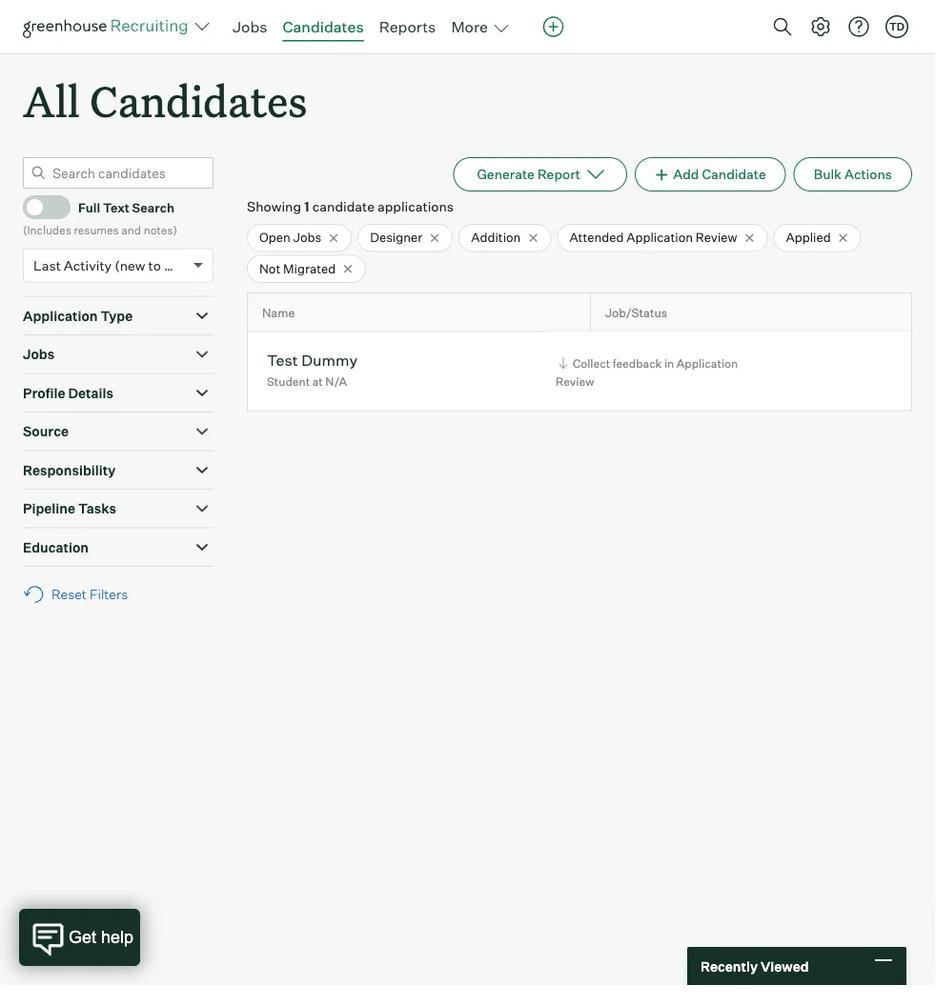 Task type: vqa. For each thing, say whether or not it's contained in the screenshot.
JOB
no



Task type: describe. For each thing, give the bounding box(es) containing it.
student
[[267, 375, 310, 389]]

all
[[23, 72, 80, 129]]

attended application review
[[570, 230, 738, 245]]

reset filters
[[51, 587, 128, 603]]

pipeline
[[23, 501, 75, 517]]

(new
[[115, 257, 145, 274]]

open jobs
[[259, 230, 322, 245]]

addition
[[471, 230, 521, 245]]

recently
[[701, 959, 758, 975]]

1 horizontal spatial review
[[696, 230, 738, 245]]

profile
[[23, 385, 65, 402]]

more button
[[451, 15, 534, 38]]

showing 1 candidate applications
[[247, 199, 454, 215]]

last
[[33, 257, 61, 274]]

generate report button
[[453, 158, 627, 192]]

checkmark image
[[31, 200, 46, 213]]

application inside collect feedback in application review
[[677, 356, 738, 371]]

1 vertical spatial candidates
[[90, 72, 307, 129]]

reports
[[379, 17, 436, 36]]

to
[[148, 257, 161, 274]]

application type
[[23, 308, 133, 324]]

attended
[[570, 230, 624, 245]]

applications
[[378, 199, 454, 215]]

reports link
[[379, 17, 436, 36]]

add candidate link
[[635, 158, 786, 192]]

profile details
[[23, 385, 113, 402]]

all candidates
[[23, 72, 307, 129]]

more
[[451, 17, 488, 36]]

filters
[[90, 587, 128, 603]]

(includes
[[23, 223, 71, 237]]

search image
[[771, 15, 794, 38]]

add
[[673, 166, 699, 183]]

jobs link
[[233, 17, 267, 36]]

1
[[304, 199, 310, 215]]

not
[[259, 261, 281, 276]]

bulk
[[814, 166, 842, 183]]

actions
[[845, 166, 893, 183]]

configure image
[[810, 15, 832, 38]]

greenhouse recruiting image
[[23, 15, 195, 38]]

report
[[538, 166, 581, 183]]

candidate
[[702, 166, 766, 183]]

recently viewed
[[701, 959, 809, 975]]

showing
[[247, 199, 301, 215]]

td button
[[886, 15, 909, 38]]



Task type: locate. For each thing, give the bounding box(es) containing it.
0 horizontal spatial jobs
[[23, 346, 55, 363]]

last activity (new to old)
[[33, 257, 189, 274]]

more link
[[451, 17, 511, 38]]

pipeline tasks
[[23, 501, 116, 517]]

candidates down jobs link
[[90, 72, 307, 129]]

add candidate
[[673, 166, 766, 183]]

candidate reports are now available! apply filters and select "view in app" element
[[453, 158, 627, 192]]

reset filters button
[[23, 577, 138, 613]]

bulk actions
[[814, 166, 893, 183]]

and
[[121, 223, 141, 237]]

2 vertical spatial application
[[677, 356, 738, 371]]

reset
[[51, 587, 87, 603]]

activity
[[64, 257, 112, 274]]

n/a
[[325, 375, 347, 389]]

application right the in
[[677, 356, 738, 371]]

review
[[696, 230, 738, 245], [556, 375, 594, 389]]

candidate
[[313, 199, 375, 215]]

review down add candidate link
[[696, 230, 738, 245]]

0 vertical spatial jobs
[[233, 17, 267, 36]]

1 vertical spatial review
[[556, 375, 594, 389]]

open
[[259, 230, 291, 245]]

source
[[23, 424, 69, 440]]

Search candidates field
[[23, 158, 214, 189]]

resumes
[[74, 223, 119, 237]]

full text search (includes resumes and notes)
[[23, 200, 177, 237]]

jobs left candidates link
[[233, 17, 267, 36]]

candidates link
[[283, 17, 364, 36]]

test dummy student at n/a
[[267, 351, 358, 389]]

viewed
[[761, 959, 809, 975]]

test dummy link
[[267, 351, 358, 373]]

2 vertical spatial jobs
[[23, 346, 55, 363]]

text
[[103, 200, 130, 215]]

type
[[101, 308, 133, 324]]

in
[[665, 356, 674, 371]]

dummy
[[301, 351, 358, 370]]

jobs down '1'
[[293, 230, 322, 245]]

1 vertical spatial application
[[23, 308, 98, 324]]

migrated
[[283, 261, 336, 276]]

bulk actions link
[[794, 158, 913, 192]]

review down collect
[[556, 375, 594, 389]]

td button
[[882, 11, 913, 42]]

responsibility
[[23, 462, 116, 479]]

collect feedback in application review link
[[556, 354, 738, 391]]

2 horizontal spatial jobs
[[293, 230, 322, 245]]

generate
[[477, 166, 535, 183]]

1 vertical spatial jobs
[[293, 230, 322, 245]]

full
[[78, 200, 100, 215]]

0 vertical spatial candidates
[[283, 17, 364, 36]]

jobs up the profile
[[23, 346, 55, 363]]

feedback
[[613, 356, 662, 371]]

name
[[262, 305, 295, 320]]

details
[[68, 385, 113, 402]]

1 horizontal spatial jobs
[[233, 17, 267, 36]]

review inside collect feedback in application review
[[556, 375, 594, 389]]

applied
[[786, 230, 831, 245]]

job/status
[[606, 305, 668, 320]]

collect feedback in application review
[[556, 356, 738, 389]]

notes)
[[144, 223, 177, 237]]

candidates right jobs link
[[283, 17, 364, 36]]

application right attended
[[627, 230, 693, 245]]

at
[[312, 375, 323, 389]]

generate report
[[477, 166, 581, 183]]

old)
[[164, 257, 189, 274]]

application down the last
[[23, 308, 98, 324]]

not migrated
[[259, 261, 336, 276]]

tasks
[[78, 501, 116, 517]]

td
[[890, 20, 905, 33]]

last activity (new to old) option
[[33, 257, 189, 274]]

search
[[132, 200, 174, 215]]

designer
[[370, 230, 423, 245]]

jobs
[[233, 17, 267, 36], [293, 230, 322, 245], [23, 346, 55, 363]]

0 horizontal spatial review
[[556, 375, 594, 389]]

collect
[[573, 356, 610, 371]]

test
[[267, 351, 298, 370]]

application
[[627, 230, 693, 245], [23, 308, 98, 324], [677, 356, 738, 371]]

education
[[23, 539, 89, 556]]

0 vertical spatial application
[[627, 230, 693, 245]]

0 vertical spatial review
[[696, 230, 738, 245]]

candidates
[[283, 17, 364, 36], [90, 72, 307, 129]]



